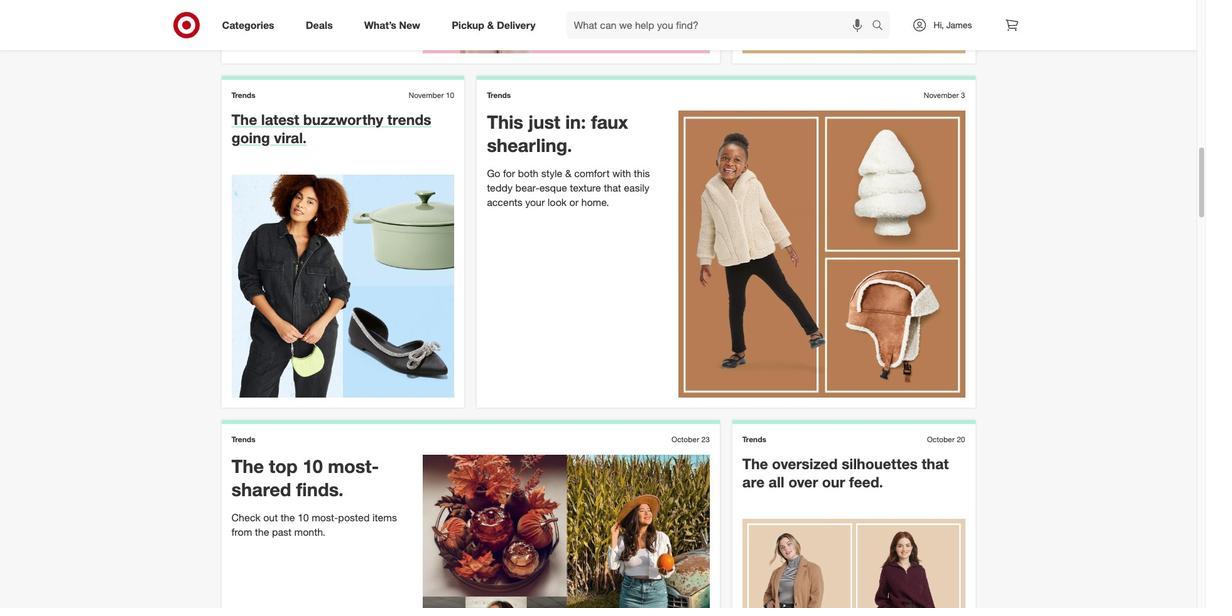 Task type: describe. For each thing, give the bounding box(es) containing it.
buzzworthy
[[303, 111, 383, 128]]

from
[[231, 526, 252, 538]]

your
[[525, 196, 545, 208]]

just
[[528, 111, 560, 133]]

items
[[372, 511, 397, 524]]

trends for november 3
[[487, 91, 511, 100]]

pickup & delivery
[[452, 19, 536, 31]]

both
[[518, 167, 538, 180]]

shared
[[231, 478, 291, 500]]

trends
[[387, 111, 431, 128]]

top
[[269, 455, 298, 478]]

easily
[[624, 181, 649, 194]]

esque
[[539, 181, 567, 194]]

faux
[[591, 111, 628, 133]]

0 vertical spatial 10
[[446, 91, 454, 100]]

finds.
[[296, 478, 343, 500]]

silhouettes
[[842, 455, 918, 473]]

pickup & delivery link
[[441, 11, 551, 39]]

the top 10 most-shared finds. image
[[423, 455, 710, 608]]

october for october 20
[[927, 435, 955, 444]]

all
[[769, 473, 784, 491]]

look
[[548, 196, 567, 208]]

now trending: a perfectly pink christmas. image
[[423, 0, 710, 54]]

hi,
[[934, 19, 944, 30]]

3
[[961, 91, 965, 100]]

the latest buzzworthy trends going viral.
[[231, 111, 431, 146]]

10 inside the check out the 10 most-posted items from the past month.
[[298, 511, 309, 524]]

the oversized silhouettes that are all over our feed. image
[[742, 519, 965, 608]]

posted
[[338, 511, 370, 524]]

this just in: faux shearling. image
[[678, 111, 965, 398]]

with
[[612, 167, 631, 180]]

this
[[487, 111, 523, 133]]

that inside the oversized silhouettes that are all over our feed.
[[922, 455, 949, 473]]

most- inside the top 10 most- shared finds.
[[328, 455, 379, 478]]

the latest buzzworthy trends going viral. image
[[231, 175, 454, 398]]

0 vertical spatial &
[[487, 19, 494, 31]]

latest
[[261, 111, 299, 128]]

going
[[231, 129, 270, 146]]

in:
[[565, 111, 586, 133]]

10 inside the top 10 most- shared finds.
[[303, 455, 323, 478]]

check
[[231, 511, 261, 524]]

search
[[866, 20, 897, 32]]

november for november 3
[[924, 91, 959, 100]]

deals link
[[295, 11, 348, 39]]

are
[[742, 473, 765, 491]]



Task type: locate. For each thing, give the bounding box(es) containing it.
the for shared
[[231, 455, 264, 478]]

october left 20
[[927, 435, 955, 444]]

1 vertical spatial &
[[565, 167, 571, 180]]

check out the 10 most-posted items from the past month.
[[231, 511, 397, 538]]

2 october from the left
[[927, 435, 955, 444]]

bear-
[[515, 181, 539, 194]]

0 vertical spatial most-
[[328, 455, 379, 478]]

what's new link
[[353, 11, 436, 39]]

teddy
[[487, 181, 513, 194]]

& right pickup
[[487, 19, 494, 31]]

shearling.
[[487, 134, 572, 156]]

delivery
[[497, 19, 536, 31]]

1 november from the left
[[409, 91, 444, 100]]

0 horizontal spatial november
[[409, 91, 444, 100]]

go
[[487, 167, 500, 180]]

1 horizontal spatial october
[[927, 435, 955, 444]]

the oversized silhouettes that are all over our feed.
[[742, 455, 949, 491]]

the up "past"
[[281, 511, 295, 524]]

1 vertical spatial most-
[[312, 511, 338, 524]]

november 3
[[924, 91, 965, 100]]

1 horizontal spatial november
[[924, 91, 959, 100]]

hi, james
[[934, 19, 972, 30]]

What can we help you find? suggestions appear below search field
[[566, 11, 875, 39]]

the inside the oversized silhouettes that are all over our feed.
[[742, 455, 768, 473]]

texture
[[570, 181, 601, 194]]

trends up the are
[[742, 435, 766, 444]]

trends
[[231, 91, 255, 100], [487, 91, 511, 100], [231, 435, 255, 444], [742, 435, 766, 444]]

past
[[272, 526, 292, 538]]

go for both style & comfort with this teddy bear-esque texture that easily accents your look or home.
[[487, 167, 650, 208]]

the up the are
[[742, 455, 768, 473]]

23
[[701, 435, 710, 444]]

november left 3
[[924, 91, 959, 100]]

the for going
[[231, 111, 257, 128]]

what's
[[364, 19, 396, 31]]

the for are
[[742, 455, 768, 473]]

2 november from the left
[[924, 91, 959, 100]]

trends for november 10
[[231, 91, 255, 100]]

categories link
[[211, 11, 290, 39]]

1 horizontal spatial &
[[565, 167, 571, 180]]

that down october 20
[[922, 455, 949, 473]]

get in on the gingerbread trend. image
[[742, 0, 965, 54]]

1 vertical spatial that
[[922, 455, 949, 473]]

trends up this
[[487, 91, 511, 100]]

0 horizontal spatial the
[[255, 526, 269, 538]]

the inside the latest buzzworthy trends going viral.
[[231, 111, 257, 128]]

trends up going
[[231, 91, 255, 100]]

the down out
[[255, 526, 269, 538]]

november
[[409, 91, 444, 100], [924, 91, 959, 100]]

1 horizontal spatial that
[[922, 455, 949, 473]]

our
[[822, 473, 845, 491]]

that down with
[[604, 181, 621, 194]]

0 vertical spatial that
[[604, 181, 621, 194]]

the up shared
[[231, 455, 264, 478]]

search button
[[866, 11, 897, 41]]

& right style
[[565, 167, 571, 180]]

1 october from the left
[[672, 435, 699, 444]]

that inside go for both style & comfort with this teddy bear-esque texture that easily accents your look or home.
[[604, 181, 621, 194]]

accents
[[487, 196, 523, 208]]

categories
[[222, 19, 274, 31]]

trends for october 23
[[231, 435, 255, 444]]

0 vertical spatial the
[[281, 511, 295, 524]]

pickup
[[452, 19, 484, 31]]

november for november 10
[[409, 91, 444, 100]]

most-
[[328, 455, 379, 478], [312, 511, 338, 524]]

0 horizontal spatial that
[[604, 181, 621, 194]]

feed.
[[849, 473, 883, 491]]

style
[[541, 167, 562, 180]]

october for october 23
[[672, 435, 699, 444]]

0 horizontal spatial &
[[487, 19, 494, 31]]

out
[[263, 511, 278, 524]]

viral.
[[274, 129, 307, 146]]

november up trends
[[409, 91, 444, 100]]

the
[[231, 111, 257, 128], [231, 455, 264, 478], [742, 455, 768, 473]]

oversized
[[772, 455, 838, 473]]

1 vertical spatial the
[[255, 526, 269, 538]]

trends up shared
[[231, 435, 255, 444]]

0 horizontal spatial october
[[672, 435, 699, 444]]

that
[[604, 181, 621, 194], [922, 455, 949, 473]]

comfort
[[574, 167, 610, 180]]

20
[[957, 435, 965, 444]]

october 23
[[672, 435, 710, 444]]

what's new
[[364, 19, 420, 31]]

james
[[946, 19, 972, 30]]

1 vertical spatial 10
[[303, 455, 323, 478]]

month.
[[294, 526, 325, 538]]

2 vertical spatial 10
[[298, 511, 309, 524]]

or
[[569, 196, 579, 208]]

october
[[672, 435, 699, 444], [927, 435, 955, 444]]

november 10
[[409, 91, 454, 100]]

most- up month.
[[312, 511, 338, 524]]

10
[[446, 91, 454, 100], [303, 455, 323, 478], [298, 511, 309, 524]]

over
[[788, 473, 818, 491]]

&
[[487, 19, 494, 31], [565, 167, 571, 180]]

the
[[281, 511, 295, 524], [255, 526, 269, 538]]

most- up finds.
[[328, 455, 379, 478]]

october left 23
[[672, 435, 699, 444]]

deals
[[306, 19, 333, 31]]

october 20
[[927, 435, 965, 444]]

most- inside the check out the 10 most-posted items from the past month.
[[312, 511, 338, 524]]

trends for october 20
[[742, 435, 766, 444]]

& inside go for both style & comfort with this teddy bear-esque texture that easily accents your look or home.
[[565, 167, 571, 180]]

this just in: faux shearling.
[[487, 111, 628, 156]]

new
[[399, 19, 420, 31]]

the up going
[[231, 111, 257, 128]]

this
[[634, 167, 650, 180]]

the top 10 most- shared finds.
[[231, 455, 379, 500]]

the inside the top 10 most- shared finds.
[[231, 455, 264, 478]]

for
[[503, 167, 515, 180]]

home.
[[581, 196, 609, 208]]

1 horizontal spatial the
[[281, 511, 295, 524]]



Task type: vqa. For each thing, say whether or not it's contained in the screenshot.
a in the Shea McGee's new holiday collection evokes warmth, nostalgia & a sense of tradition.
no



